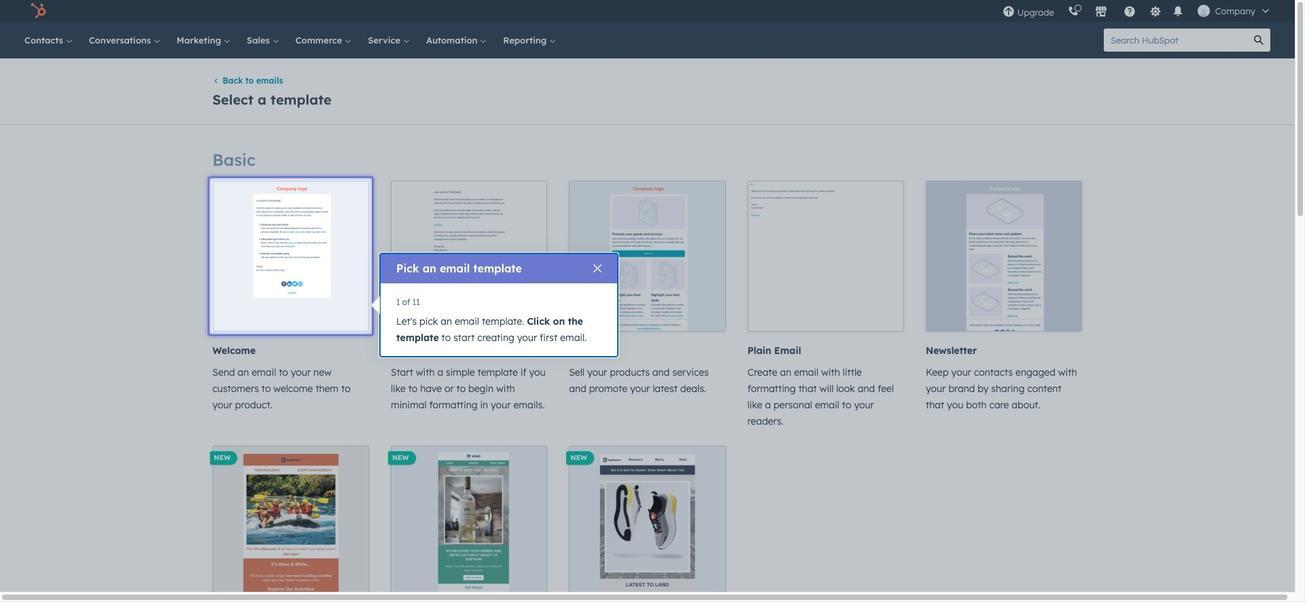Task type: vqa. For each thing, say whether or not it's contained in the screenshot.
second Press to sort. icon from the left
no



Task type: describe. For each thing, give the bounding box(es) containing it.
newsletter image
[[927, 182, 1082, 331]]

Search HubSpot search field
[[1104, 29, 1247, 52]]

welcome image
[[213, 182, 368, 331]]

marketplaces image
[[1095, 6, 1107, 18]]



Task type: locate. For each thing, give the bounding box(es) containing it.
promotion image
[[570, 182, 725, 331]]

simple image
[[391, 182, 547, 331]]

jacob simon image
[[1198, 5, 1210, 17]]

menu
[[996, 0, 1279, 22]]

plain email image
[[748, 182, 903, 331]]

close image
[[593, 264, 602, 273]]



